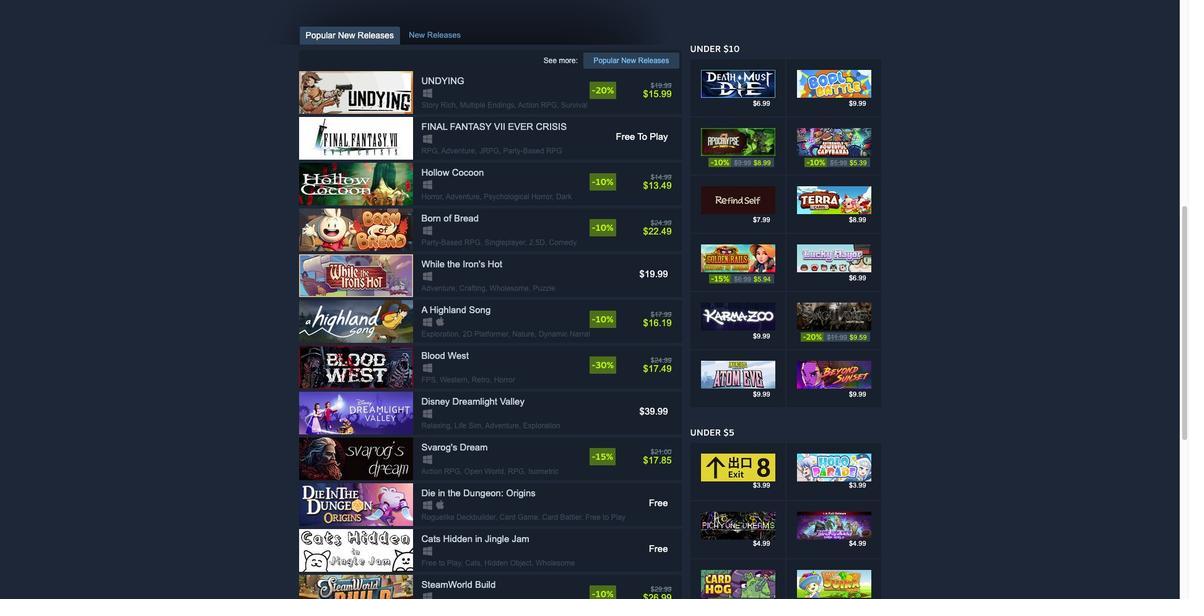 Task type: describe. For each thing, give the bounding box(es) containing it.
1 horizontal spatial to
[[603, 514, 609, 522]]

under $5
[[690, 427, 735, 438]]

$39.99
[[640, 406, 668, 417]]

2 horizontal spatial releases
[[638, 56, 669, 65]]

comedy
[[549, 239, 577, 247]]

, left nature
[[508, 330, 510, 339]]

psychological
[[484, 193, 529, 201]]

rich
[[441, 101, 456, 110]]

0 vertical spatial hidden
[[443, 534, 473, 545]]

disney
[[422, 397, 450, 407]]

0 vertical spatial party-
[[503, 147, 523, 156]]

$17.49
[[643, 364, 672, 374]]

$24.99 for $17.49
[[651, 357, 672, 364]]

popular new releases inside popular new releases link
[[594, 56, 669, 65]]

$19.99 $15.99
[[643, 82, 672, 99]]

rpg , adventure , jrpg , party-based rpg
[[422, 147, 563, 156]]

while
[[422, 259, 445, 270]]

iron's
[[463, 259, 485, 270]]

-10% for $22.49
[[592, 222, 614, 233]]

vii
[[494, 121, 506, 132]]

$24.99 $17.49
[[643, 357, 672, 374]]

free left to
[[616, 131, 635, 142]]

rpg left open
[[444, 468, 460, 476]]

, up the iron's
[[481, 239, 483, 247]]

$6.99 for the leftmost '$6.99' link
[[753, 100, 770, 107]]

cats hidden in jingle jam image
[[299, 530, 413, 572]]

die
[[422, 488, 436, 499]]

$24.99 $22.49
[[643, 219, 672, 237]]

retro
[[472, 376, 490, 385]]

steamworld
[[422, 580, 473, 590]]

hot
[[488, 259, 502, 270]]

of
[[444, 213, 452, 224]]

crisis
[[536, 121, 567, 132]]

, left 2d
[[459, 330, 461, 339]]

, right life
[[482, 422, 484, 431]]

10% for $22.49
[[596, 222, 614, 233]]

hollow
[[422, 167, 449, 178]]

adventure up bread
[[446, 193, 480, 201]]

, down vii
[[499, 147, 501, 156]]

free right battler on the bottom left
[[586, 514, 601, 522]]

$11.99
[[827, 334, 848, 341]]

rpg up hollow
[[422, 147, 438, 156]]

1 vertical spatial the
[[448, 488, 461, 499]]

narration
[[570, 330, 601, 339]]

20% for -20% $11.99 $9.59
[[806, 333, 822, 342]]

0 horizontal spatial releases
[[358, 30, 394, 40]]

crafting
[[460, 284, 486, 293]]

, down game
[[532, 559, 534, 568]]

to
[[638, 131, 648, 142]]

roguelike
[[422, 514, 455, 522]]

play for free to play
[[650, 131, 668, 142]]

hollow cocoon image
[[299, 163, 413, 206]]

dreamlight
[[453, 397, 498, 407]]

$5
[[724, 427, 735, 438]]

see
[[544, 56, 557, 65]]

fps , western , retro , horror
[[422, 376, 515, 385]]

jingle
[[485, 534, 509, 545]]

roguelike deckbuilder , card game , card battler , free to play
[[422, 514, 626, 522]]

1 vertical spatial play
[[611, 514, 626, 522]]

-15% $6.99 $5.94
[[711, 274, 771, 284]]

die in the dungeon: origins
[[422, 488, 536, 499]]

battler
[[560, 514, 582, 522]]

, left western
[[436, 376, 438, 385]]

30%
[[596, 360, 614, 370]]

0 horizontal spatial $6.99 link
[[690, 59, 785, 116]]

steamworld build image
[[299, 576, 413, 600]]

10% left $5.99
[[810, 158, 826, 167]]

object
[[510, 559, 532, 568]]

2 horizontal spatial new
[[621, 56, 636, 65]]

endings
[[488, 101, 515, 110]]

0 horizontal spatial based
[[441, 239, 463, 247]]

adventure up hollow cocoon
[[441, 147, 475, 156]]

svarog's
[[422, 442, 457, 453]]

$7.99
[[753, 216, 770, 224]]

fantasy
[[450, 121, 492, 132]]

highland
[[430, 305, 467, 315]]

story rich , multiple endings , action rpg , survival
[[422, 101, 588, 110]]

$10
[[724, 43, 740, 54]]

, left dark
[[552, 193, 554, 201]]

rpg up the iron's
[[465, 239, 481, 247]]

, left dynamic at left bottom
[[535, 330, 537, 339]]

1 horizontal spatial action
[[518, 101, 539, 110]]

-15%
[[592, 452, 613, 462]]

, right game
[[582, 514, 584, 522]]

, up build
[[481, 559, 483, 568]]

0 horizontal spatial new
[[338, 30, 355, 40]]

1 vertical spatial wholesome
[[536, 559, 575, 568]]

, left isometric
[[524, 468, 526, 476]]

, right open
[[504, 468, 506, 476]]

action rpg , open world , rpg , isometric
[[422, 468, 559, 476]]

western
[[440, 376, 468, 385]]

$14.99 $13.49
[[643, 173, 672, 191]]

born
[[422, 213, 441, 224]]

world
[[485, 468, 504, 476]]

cocoon
[[452, 167, 484, 178]]

deckbuilder
[[457, 514, 496, 522]]

$16.19
[[643, 318, 672, 328]]

origins
[[506, 488, 536, 499]]

adventure , crafting , wholesome , puzzle
[[422, 284, 555, 293]]

0 horizontal spatial exploration
[[422, 330, 459, 339]]

1 horizontal spatial in
[[475, 534, 483, 545]]

, left survival
[[557, 101, 559, 110]]

0 horizontal spatial popular new releases
[[306, 30, 394, 40]]

1 horizontal spatial exploration
[[523, 422, 560, 431]]

platformer
[[474, 330, 508, 339]]

1 $3.99 from the left
[[753, 482, 770, 489]]

blood west image
[[299, 346, 413, 389]]

$29.99
[[651, 586, 672, 594]]

jrpg
[[479, 147, 499, 156]]

final fantasy vii ever crisis image
[[299, 117, 413, 160]]

dynamic
[[539, 330, 568, 339]]

0 vertical spatial popular
[[306, 30, 336, 40]]

hollow cocoon
[[422, 167, 484, 178]]

multiple
[[460, 101, 486, 110]]

nature
[[513, 330, 535, 339]]

a
[[422, 305, 427, 315]]

2 $3.99 from the left
[[849, 482, 866, 489]]

$8.99 link
[[787, 176, 881, 233]]

west
[[448, 351, 469, 361]]

svarog's dream image
[[299, 438, 413, 481]]

$17.85
[[643, 455, 672, 466]]

sim
[[469, 422, 482, 431]]

2d
[[463, 330, 472, 339]]

0 horizontal spatial party-
[[422, 239, 441, 247]]



Task type: locate. For each thing, give the bounding box(es) containing it.
$9.99 link
[[787, 59, 881, 116], [690, 292, 785, 349], [690, 351, 785, 408], [787, 351, 881, 408]]

exploration , 2d platformer , nature , dynamic narration
[[422, 330, 601, 339]]

2 $4.99 from the left
[[849, 540, 866, 548]]

15% for -15% $6.99 $5.94
[[714, 274, 729, 284]]

exploration down the valley
[[523, 422, 560, 431]]

1 -10% from the top
[[592, 177, 614, 187]]

20% left $11.99 on the bottom right of the page
[[806, 333, 822, 342]]

party-based rpg , singleplayer , 2.5d , comedy
[[422, 239, 577, 247]]

horror
[[422, 193, 442, 201], [532, 193, 552, 201], [494, 376, 515, 385]]

0 vertical spatial cats
[[422, 534, 441, 545]]

undying image
[[299, 71, 413, 114]]

popular inside popular new releases link
[[594, 56, 619, 65]]

, up steamworld build at the left bottom of the page
[[461, 559, 463, 568]]

survival
[[561, 101, 588, 110]]

, left 2.5d
[[525, 239, 527, 247]]

hidden up build
[[485, 559, 508, 568]]

0 vertical spatial $6.99 link
[[690, 59, 785, 116]]

, up of
[[442, 193, 444, 201]]

1 vertical spatial $19.99
[[640, 269, 668, 279]]

-10% left $14.99 $13.49
[[592, 177, 614, 187]]

play
[[650, 131, 668, 142], [611, 514, 626, 522], [447, 559, 461, 568]]

relaxing
[[422, 422, 451, 431]]

1 horizontal spatial hidden
[[485, 559, 508, 568]]

1 vertical spatial $8.99
[[849, 216, 866, 224]]

-10% left '$24.99 $22.49'
[[592, 222, 614, 233]]

-10% for $13.49
[[592, 177, 614, 187]]

$6.99 link down $10
[[690, 59, 785, 116]]

horror , adventure , psychological horror , dark
[[422, 193, 572, 201]]

1 horizontal spatial cats
[[465, 559, 481, 568]]

free
[[616, 131, 635, 142], [649, 498, 668, 509], [586, 514, 601, 522], [649, 544, 668, 554], [422, 559, 437, 568]]

1 vertical spatial 15%
[[596, 452, 613, 462]]

a highland song image
[[299, 300, 413, 343]]

, left battler on the bottom left
[[538, 514, 540, 522]]

1 vertical spatial $6.99 link
[[787, 234, 881, 291]]

play right to
[[650, 131, 668, 142]]

$8.99 inside -10% $9.99 $8.99
[[754, 159, 771, 166]]

$7.99 link
[[690, 176, 785, 233]]

0 horizontal spatial to
[[439, 559, 445, 568]]

releases left new releases
[[358, 30, 394, 40]]

1 horizontal spatial 20%
[[806, 333, 822, 342]]

cats
[[422, 534, 441, 545], [465, 559, 481, 568]]

open
[[465, 468, 483, 476]]

$22.49
[[643, 226, 672, 237]]

1 horizontal spatial popular new releases
[[594, 56, 669, 65]]

0 horizontal spatial cats
[[422, 534, 441, 545]]

$6.99 for rightmost '$6.99' link
[[849, 274, 866, 282]]

2 horizontal spatial horror
[[532, 193, 552, 201]]

1 $4.99 from the left
[[753, 540, 770, 548]]

0 horizontal spatial $4.99
[[753, 540, 770, 548]]

steamworld build
[[422, 580, 496, 590]]

cats hidden in jingle jam
[[422, 534, 530, 545]]

rpg right the world
[[508, 468, 524, 476]]

20% for -20%
[[596, 85, 614, 95]]

1 vertical spatial cats
[[465, 559, 481, 568]]

-10% $5.99 $5.39
[[807, 158, 867, 167]]

1 vertical spatial -10%
[[592, 222, 614, 233]]

2 under from the top
[[690, 427, 721, 438]]

, left retro
[[468, 376, 470, 385]]

based up while the iron's hot
[[441, 239, 463, 247]]

0 vertical spatial action
[[518, 101, 539, 110]]

0 horizontal spatial horror
[[422, 193, 442, 201]]

10% for $16.19
[[596, 314, 614, 325]]

2 horizontal spatial $6.99
[[849, 274, 866, 282]]

1 vertical spatial $24.99
[[651, 357, 672, 364]]

0 vertical spatial to
[[603, 514, 609, 522]]

0 horizontal spatial hidden
[[443, 534, 473, 545]]

0 vertical spatial -10%
[[592, 177, 614, 187]]

popular new releases up $19.99 $15.99
[[594, 56, 669, 65]]

$19.99 for $19.99 $15.99
[[651, 82, 672, 89]]

under left $5
[[690, 427, 721, 438]]

die in the dungeon: origins image
[[299, 484, 413, 527]]

10% up narration
[[596, 314, 614, 325]]

popular new releases up undying image
[[306, 30, 394, 40]]

the right the die
[[448, 488, 461, 499]]

1 horizontal spatial popular
[[594, 56, 619, 65]]

1 under from the top
[[690, 43, 721, 54]]

1 horizontal spatial based
[[523, 147, 544, 156]]

$24.99
[[651, 219, 672, 227], [651, 357, 672, 364]]

1 vertical spatial to
[[439, 559, 445, 568]]

0 horizontal spatial 20%
[[596, 85, 614, 95]]

$19.99 down popular new releases link
[[651, 82, 672, 89]]

0 horizontal spatial in
[[438, 488, 445, 499]]

rpg
[[541, 101, 557, 110], [422, 147, 438, 156], [546, 147, 563, 156], [465, 239, 481, 247], [444, 468, 460, 476], [508, 468, 524, 476]]

releases up $19.99 $15.99
[[638, 56, 669, 65]]

2.5d
[[529, 239, 545, 247]]

popular new releases link
[[584, 53, 679, 69]]

$15.99
[[643, 89, 672, 99]]

to right battler on the bottom left
[[603, 514, 609, 522]]

party- up while
[[422, 239, 441, 247]]

, left open
[[460, 468, 463, 476]]

0 vertical spatial exploration
[[422, 330, 459, 339]]

under left $10
[[690, 43, 721, 54]]

puzzle
[[533, 284, 555, 293]]

1 $24.99 from the top
[[651, 219, 672, 227]]

under $10
[[690, 43, 740, 54]]

build
[[475, 580, 496, 590]]

, left multiple
[[456, 101, 458, 110]]

1 horizontal spatial 15%
[[714, 274, 729, 284]]

0 vertical spatial popular new releases
[[306, 30, 394, 40]]

$9.99
[[849, 100, 866, 107], [734, 159, 751, 166], [753, 333, 770, 340], [753, 391, 770, 398], [849, 391, 866, 398]]

$5.39
[[850, 159, 867, 166]]

dungeon:
[[463, 488, 504, 499]]

1 vertical spatial action
[[422, 468, 442, 476]]

in left jingle
[[475, 534, 483, 545]]

0 horizontal spatial action
[[422, 468, 442, 476]]

2 vertical spatial play
[[447, 559, 461, 568]]

cats down the roguelike
[[422, 534, 441, 545]]

horror left dark
[[532, 193, 552, 201]]

final fantasy vii ever crisis
[[422, 121, 567, 132]]

0 vertical spatial play
[[650, 131, 668, 142]]

blood
[[422, 351, 445, 361]]

ever
[[508, 121, 533, 132]]

under for under $5
[[690, 427, 721, 438]]

final
[[422, 121, 448, 132]]

$6.99
[[753, 100, 770, 107], [849, 274, 866, 282], [734, 275, 751, 283]]

while the iron's hot image
[[299, 255, 413, 297]]

, up jingle
[[496, 514, 498, 522]]

, left "comedy"
[[545, 239, 547, 247]]

disney dreamlight valley image
[[299, 392, 413, 435]]

rpg up crisis on the left of page
[[541, 101, 557, 110]]

2 -10% from the top
[[592, 222, 614, 233]]

0 vertical spatial $8.99
[[754, 159, 771, 166]]

$13.49
[[643, 180, 672, 191]]

hidden
[[443, 534, 473, 545], [485, 559, 508, 568]]

0 vertical spatial under
[[690, 43, 721, 54]]

, up song
[[486, 284, 488, 293]]

game
[[518, 514, 538, 522]]

1 card from the left
[[500, 514, 516, 522]]

10% left '$24.99 $22.49'
[[596, 222, 614, 233]]

15% for -15%
[[596, 452, 613, 462]]

1 horizontal spatial new
[[409, 30, 425, 40]]

wholesome right object
[[536, 559, 575, 568]]

$24.99 down $13.49
[[651, 219, 672, 227]]

fps
[[422, 376, 436, 385]]

, left jrpg
[[475, 147, 477, 156]]

0 horizontal spatial wholesome
[[490, 284, 529, 293]]

singleplayer
[[485, 239, 525, 247]]

0 horizontal spatial popular
[[306, 30, 336, 40]]

1 horizontal spatial $6.99
[[753, 100, 770, 107]]

1 horizontal spatial $6.99 link
[[787, 234, 881, 291]]

in right the die
[[438, 488, 445, 499]]

0 horizontal spatial 15%
[[596, 452, 613, 462]]

0 vertical spatial 15%
[[714, 274, 729, 284]]

, left life
[[451, 422, 453, 431]]

party- right jrpg
[[503, 147, 523, 156]]

adventure
[[441, 147, 475, 156], [446, 193, 480, 201], [422, 284, 455, 293], [485, 422, 519, 431]]

$19.99 inside $19.99 $15.99
[[651, 82, 672, 89]]

$8.99 down $5.39
[[849, 216, 866, 224]]

action up the die
[[422, 468, 442, 476]]

free up steamworld
[[422, 559, 437, 568]]

10%
[[714, 158, 729, 167], [810, 158, 826, 167], [596, 177, 614, 187], [596, 222, 614, 233], [596, 314, 614, 325]]

disney dreamlight valley
[[422, 397, 525, 407]]

$9.99 inside -10% $9.99 $8.99
[[734, 159, 751, 166]]

$24.99 inside '$24.99 $22.49'
[[651, 219, 672, 227]]

1 horizontal spatial $8.99
[[849, 216, 866, 224]]

2 $24.99 from the top
[[651, 357, 672, 364]]

born of bread
[[422, 213, 479, 224]]

play for free to play , cats , hidden object , wholesome
[[447, 559, 461, 568]]

10% up the $7.99 link
[[714, 158, 729, 167]]

2 vertical spatial -10%
[[592, 314, 614, 325]]

1 horizontal spatial play
[[611, 514, 626, 522]]

exploration up blood west
[[422, 330, 459, 339]]

15%
[[714, 274, 729, 284], [596, 452, 613, 462]]

based
[[523, 147, 544, 156], [441, 239, 463, 247]]

free up $29.99 at the bottom right of page
[[649, 544, 668, 554]]

popular
[[306, 30, 336, 40], [594, 56, 619, 65]]

wholesome down hot
[[490, 284, 529, 293]]

see more:
[[544, 56, 580, 65]]

1 horizontal spatial party-
[[503, 147, 523, 156]]

new releases
[[409, 30, 461, 40]]

party-
[[503, 147, 523, 156], [422, 239, 441, 247]]

free down $17.85
[[649, 498, 668, 509]]

1 vertical spatial under
[[690, 427, 721, 438]]

0 vertical spatial 20%
[[596, 85, 614, 95]]

0 horizontal spatial $3.99
[[753, 482, 770, 489]]

$8.99 up the $7.99 link
[[754, 159, 771, 166]]

-20% $11.99 $9.59
[[803, 333, 867, 342]]

born of bread image
[[299, 209, 413, 252]]

$19.99 for $19.99
[[640, 269, 668, 279]]

svarog's dream
[[422, 442, 488, 453]]

isometric
[[528, 468, 559, 476]]

new
[[338, 30, 355, 40], [409, 30, 425, 40], [621, 56, 636, 65]]

1 vertical spatial 20%
[[806, 333, 822, 342]]

10% left $14.99 $13.49
[[596, 177, 614, 187]]

$17.99
[[651, 311, 672, 318]]

0 horizontal spatial $6.99
[[734, 275, 751, 283]]

, left psychological on the top left
[[480, 193, 482, 201]]

0 vertical spatial in
[[438, 488, 445, 499]]

dream
[[460, 442, 488, 453]]

1 vertical spatial popular
[[594, 56, 619, 65]]

horror up the valley
[[494, 376, 515, 385]]

based down ever
[[523, 147, 544, 156]]

hidden down deckbuilder at the left bottom of page
[[443, 534, 473, 545]]

-10% $9.99 $8.99
[[711, 158, 771, 167]]

new right more:
[[621, 56, 636, 65]]

0 vertical spatial based
[[523, 147, 544, 156]]

card left battler on the bottom left
[[542, 514, 558, 522]]

rpg down crisis on the left of page
[[546, 147, 563, 156]]

$24.99 for $22.49
[[651, 219, 672, 227]]

0 horizontal spatial play
[[447, 559, 461, 568]]

play up steamworld build at the left bottom of the page
[[447, 559, 461, 568]]

$9.59
[[850, 334, 867, 341]]

card left game
[[500, 514, 516, 522]]

, left crafting
[[455, 284, 458, 293]]

1 vertical spatial party-
[[422, 239, 441, 247]]

exploration
[[422, 330, 459, 339], [523, 422, 560, 431]]

10% for $13.49
[[596, 177, 614, 187]]

under for under $10
[[690, 43, 721, 54]]

more:
[[559, 56, 578, 65]]

the left the iron's
[[447, 259, 460, 270]]

wholesome
[[490, 284, 529, 293], [536, 559, 575, 568]]

0 horizontal spatial card
[[500, 514, 516, 522]]

, down the valley
[[519, 422, 521, 431]]

2 horizontal spatial play
[[650, 131, 668, 142]]

releases up the undying
[[427, 30, 461, 40]]

0 vertical spatial $19.99
[[651, 82, 672, 89]]

play right battler on the bottom left
[[611, 514, 626, 522]]

$24.99 down $16.19
[[651, 357, 672, 364]]

story
[[422, 101, 439, 110]]

0 horizontal spatial $8.99
[[754, 159, 771, 166]]

1 vertical spatial based
[[441, 239, 463, 247]]

15% left $5.94 at the right of page
[[714, 274, 729, 284]]

action up ever
[[518, 101, 539, 110]]

$21.00 $17.85
[[643, 449, 672, 466]]

1 horizontal spatial wholesome
[[536, 559, 575, 568]]

0 vertical spatial the
[[447, 259, 460, 270]]

1 horizontal spatial $4.99
[[849, 540, 866, 548]]

1 vertical spatial popular new releases
[[594, 56, 669, 65]]

1 vertical spatial exploration
[[523, 422, 560, 431]]

to up steamworld
[[439, 559, 445, 568]]

0 vertical spatial $24.99
[[651, 219, 672, 227]]

1 horizontal spatial releases
[[427, 30, 461, 40]]

$4.99
[[753, 540, 770, 548], [849, 540, 866, 548]]

, up hollow
[[438, 147, 440, 156]]

a highland song
[[422, 305, 491, 315]]

-10% up narration
[[592, 314, 614, 325]]

$24.99 inside the "$24.99 $17.49"
[[651, 357, 672, 364]]

$6.99 link down $8.99 link
[[787, 234, 881, 291]]

2 card from the left
[[542, 514, 558, 522]]

-10% for $16.19
[[592, 314, 614, 325]]

, up dreamlight
[[490, 376, 492, 385]]

, left puzzle
[[529, 284, 531, 293]]

0 vertical spatial wholesome
[[490, 284, 529, 293]]

the
[[447, 259, 460, 270], [448, 488, 461, 499]]

1 vertical spatial hidden
[[485, 559, 508, 568]]

1 horizontal spatial horror
[[494, 376, 515, 385]]

adventure down the valley
[[485, 422, 519, 431]]

, up ever
[[515, 101, 517, 110]]

free to play
[[616, 131, 668, 142]]

undying
[[422, 76, 464, 86]]

free to play , cats , hidden object , wholesome
[[422, 559, 575, 568]]

1 horizontal spatial $3.99
[[849, 482, 866, 489]]

$6.99 inside "-15% $6.99 $5.94"
[[734, 275, 751, 283]]

20% down popular new releases link
[[596, 85, 614, 95]]

1 vertical spatial in
[[475, 534, 483, 545]]

new up the undying
[[409, 30, 425, 40]]

15% left $21.00 $17.85
[[596, 452, 613, 462]]

dark
[[556, 193, 572, 201]]

song
[[469, 305, 491, 315]]

cats down cats hidden in jingle jam
[[465, 559, 481, 568]]

horror up born at the left of page
[[422, 193, 442, 201]]

while the iron's hot
[[422, 259, 502, 270]]

in
[[438, 488, 445, 499], [475, 534, 483, 545]]

3 -10% from the top
[[592, 314, 614, 325]]

1 horizontal spatial card
[[542, 514, 558, 522]]

new up undying image
[[338, 30, 355, 40]]

adventure up 'highland'
[[422, 284, 455, 293]]



Task type: vqa. For each thing, say whether or not it's contained in the screenshot.


